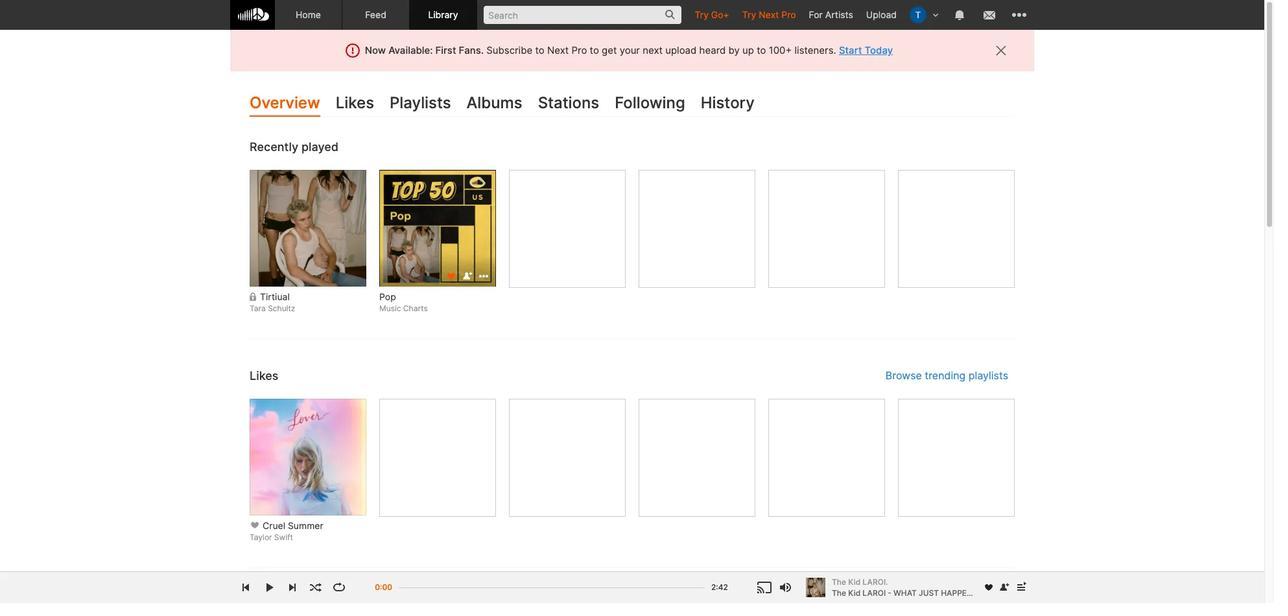 Task type: describe. For each thing, give the bounding box(es) containing it.
today
[[865, 44, 893, 56]]

history link
[[701, 91, 755, 117]]

start today link
[[839, 44, 893, 56]]

the kid laroi - what just happened element
[[806, 578, 826, 598]]

playlists
[[969, 369, 1009, 382]]

1 kid from the top
[[849, 577, 861, 587]]

tara schultz
[[250, 304, 295, 313]]

for artists link
[[803, 0, 860, 29]]

stations
[[538, 93, 600, 112]]

1 vertical spatial likes
[[250, 369, 279, 383]]

tara
[[250, 304, 266, 313]]

start
[[839, 44, 863, 56]]

following
[[615, 93, 686, 112]]

playlists
[[390, 93, 451, 112]]

try for try next pro
[[743, 9, 757, 20]]

pop link
[[380, 291, 496, 304]]

0 horizontal spatial next
[[548, 44, 569, 56]]

fans.
[[459, 44, 484, 56]]

2 to from the left
[[590, 44, 599, 56]]

happened
[[942, 588, 984, 598]]

2:42
[[712, 583, 729, 592]]

3 to from the left
[[757, 44, 767, 56]]

trending
[[925, 369, 966, 382]]

upload
[[867, 9, 897, 20]]

1 horizontal spatial next
[[759, 9, 779, 20]]

library
[[428, 9, 458, 20]]

try next pro
[[743, 9, 796, 20]]

1 to from the left
[[536, 44, 545, 56]]

albums
[[467, 93, 523, 112]]

subscribe
[[487, 44, 533, 56]]

medium image
[[250, 292, 258, 302]]

try next pro link
[[736, 0, 803, 29]]

music charts link
[[380, 304, 428, 315]]

0:00
[[375, 583, 393, 592]]

overview
[[250, 93, 320, 112]]

likes link
[[336, 91, 374, 117]]

the kid laroi. the kid laroi - what just happened
[[832, 577, 984, 598]]

laroi
[[863, 588, 886, 598]]

laroi.
[[863, 577, 889, 587]]

stations link
[[538, 91, 600, 117]]

the kid laroi - what just happened link
[[832, 587, 984, 599]]

pop
[[380, 292, 396, 303]]

tara schultz's avatar element
[[910, 6, 927, 23]]

taylor swift link
[[250, 533, 293, 544]]

cruel summer
[[263, 521, 324, 532]]

albums link
[[467, 91, 523, 117]]

upload link
[[860, 0, 904, 29]]

music
[[380, 304, 401, 313]]



Task type: vqa. For each thing, say whether or not it's contained in the screenshot.
the have
no



Task type: locate. For each thing, give the bounding box(es) containing it.
next up image
[[1014, 580, 1030, 596]]

1 vertical spatial pro
[[572, 44, 587, 56]]

0 horizontal spatial pro
[[572, 44, 587, 56]]

taylor swift
[[250, 533, 293, 542]]

try right go+
[[743, 9, 757, 20]]

cruel
[[263, 521, 285, 532]]

summer
[[288, 521, 324, 532]]

the kid laroi. link
[[832, 577, 977, 588]]

pro left the get on the top left of the page
[[572, 44, 587, 56]]

0 vertical spatial pro
[[782, 9, 796, 20]]

what
[[894, 588, 917, 598]]

1 horizontal spatial try
[[743, 9, 757, 20]]

to
[[536, 44, 545, 56], [590, 44, 599, 56], [757, 44, 767, 56]]

kid
[[849, 577, 861, 587], [849, 588, 861, 598]]

next
[[759, 9, 779, 20], [548, 44, 569, 56]]

listeners.
[[795, 44, 837, 56]]

home
[[296, 9, 321, 20]]

just
[[919, 588, 939, 598]]

to right subscribe
[[536, 44, 545, 56]]

available:
[[389, 44, 433, 56]]

try for try go+
[[695, 9, 709, 20]]

schultz
[[268, 304, 295, 313]]

1 vertical spatial kid
[[849, 588, 861, 598]]

kid left laroi
[[849, 588, 861, 598]]

0 horizontal spatial try
[[695, 9, 709, 20]]

now available: first fans. subscribe to next pro to get your next upload heard by up to 100+ listeners. start today
[[365, 44, 893, 56]]

tara schultz link
[[250, 304, 295, 315]]

try go+
[[695, 9, 730, 20]]

to right "up"
[[757, 44, 767, 56]]

home link
[[275, 0, 343, 30]]

2 the from the top
[[832, 588, 847, 598]]

0 vertical spatial the
[[832, 577, 847, 587]]

overview link
[[250, 91, 320, 117]]

None search field
[[478, 0, 689, 29]]

next up 100+
[[759, 9, 779, 20]]

taylor
[[250, 533, 272, 542]]

following link
[[615, 91, 686, 117]]

cruel summer link
[[250, 520, 367, 533]]

1 horizontal spatial likes
[[336, 93, 374, 112]]

try
[[695, 9, 709, 20], [743, 9, 757, 20]]

browse trending playlists link
[[886, 369, 1009, 382]]

heard
[[700, 44, 726, 56]]

now
[[365, 44, 386, 56]]

0 vertical spatial likes
[[336, 93, 374, 112]]

1 horizontal spatial pro
[[782, 9, 796, 20]]

next
[[643, 44, 663, 56]]

tirtiual link
[[250, 291, 367, 304]]

played
[[302, 140, 339, 154]]

for artists
[[809, 9, 854, 20]]

history
[[701, 93, 755, 112]]

to left the get on the top left of the page
[[590, 44, 599, 56]]

pop music charts
[[380, 292, 428, 313]]

swift
[[274, 533, 293, 542]]

playlists link
[[390, 91, 451, 117]]

up
[[743, 44, 754, 56]]

1 try from the left
[[695, 9, 709, 20]]

1 vertical spatial next
[[548, 44, 569, 56]]

browse trending playlists
[[886, 369, 1009, 382]]

your
[[620, 44, 640, 56]]

try left go+
[[695, 9, 709, 20]]

recently
[[250, 140, 299, 154]]

cruel summer element
[[250, 399, 367, 516]]

go+
[[712, 9, 730, 20]]

-
[[888, 588, 892, 598]]

2 kid from the top
[[849, 588, 861, 598]]

charts
[[403, 304, 428, 313]]

2 horizontal spatial to
[[757, 44, 767, 56]]

artists
[[826, 9, 854, 20]]

progress bar
[[399, 581, 705, 603]]

0 vertical spatial kid
[[849, 577, 861, 587]]

feed
[[365, 9, 387, 20]]

kid left laroi.
[[849, 577, 861, 587]]

2 try from the left
[[743, 9, 757, 20]]

tirtiual element
[[250, 170, 367, 287]]

large image
[[250, 520, 260, 532]]

1 vertical spatial the
[[832, 588, 847, 598]]

get
[[602, 44, 617, 56]]

0 vertical spatial next
[[759, 9, 779, 20]]

pop element
[[380, 170, 496, 287]]

next down search "search box"
[[548, 44, 569, 56]]

pro left for
[[782, 9, 796, 20]]

by
[[729, 44, 740, 56]]

tirtiual
[[260, 292, 290, 303]]

recently played
[[250, 140, 339, 154]]

upload
[[666, 44, 697, 56]]

feed link
[[343, 0, 410, 30]]

first
[[436, 44, 456, 56]]

browse
[[886, 369, 922, 382]]

the
[[832, 577, 847, 587], [832, 588, 847, 598]]

try inside try go+ link
[[695, 9, 709, 20]]

likes
[[336, 93, 374, 112], [250, 369, 279, 383]]

library link
[[410, 0, 478, 30]]

100+
[[769, 44, 792, 56]]

1 the from the top
[[832, 577, 847, 587]]

pro
[[782, 9, 796, 20], [572, 44, 587, 56]]

1 horizontal spatial to
[[590, 44, 599, 56]]

0 horizontal spatial to
[[536, 44, 545, 56]]

0 horizontal spatial likes
[[250, 369, 279, 383]]

try go+ link
[[689, 0, 736, 29]]

for
[[809, 9, 823, 20]]

Search search field
[[484, 6, 682, 24]]



